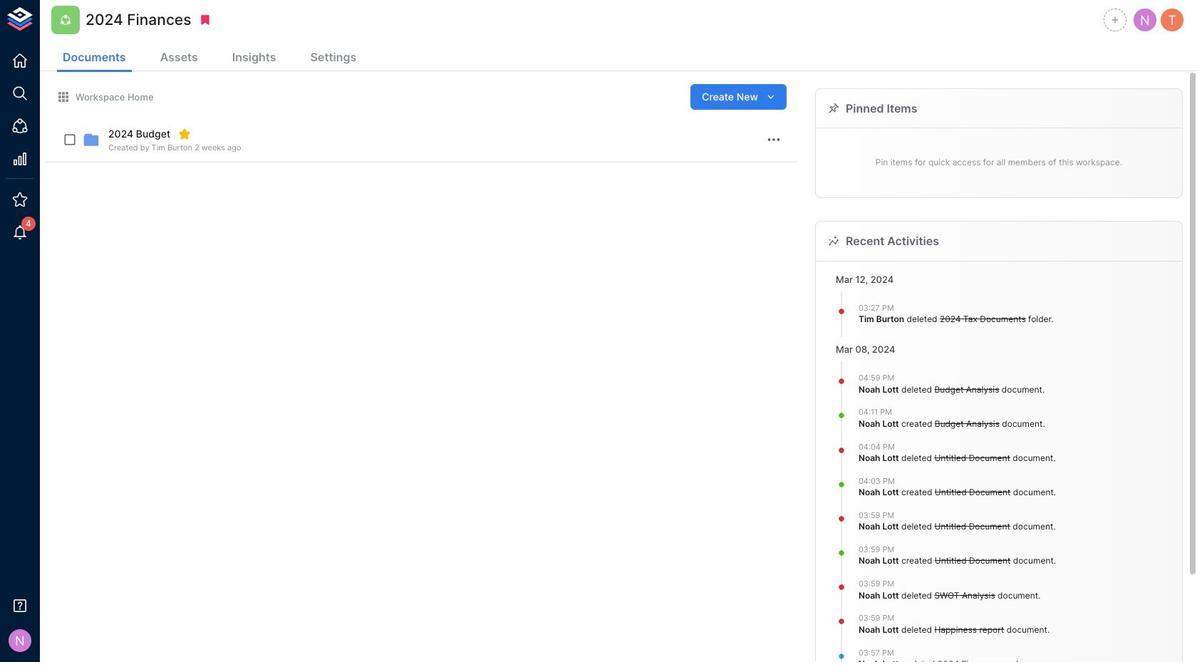 Task type: locate. For each thing, give the bounding box(es) containing it.
remove bookmark image
[[199, 14, 212, 26]]

remove favorite image
[[178, 128, 191, 140]]



Task type: vqa. For each thing, say whether or not it's contained in the screenshot.
Remove Favorite "icon"
yes



